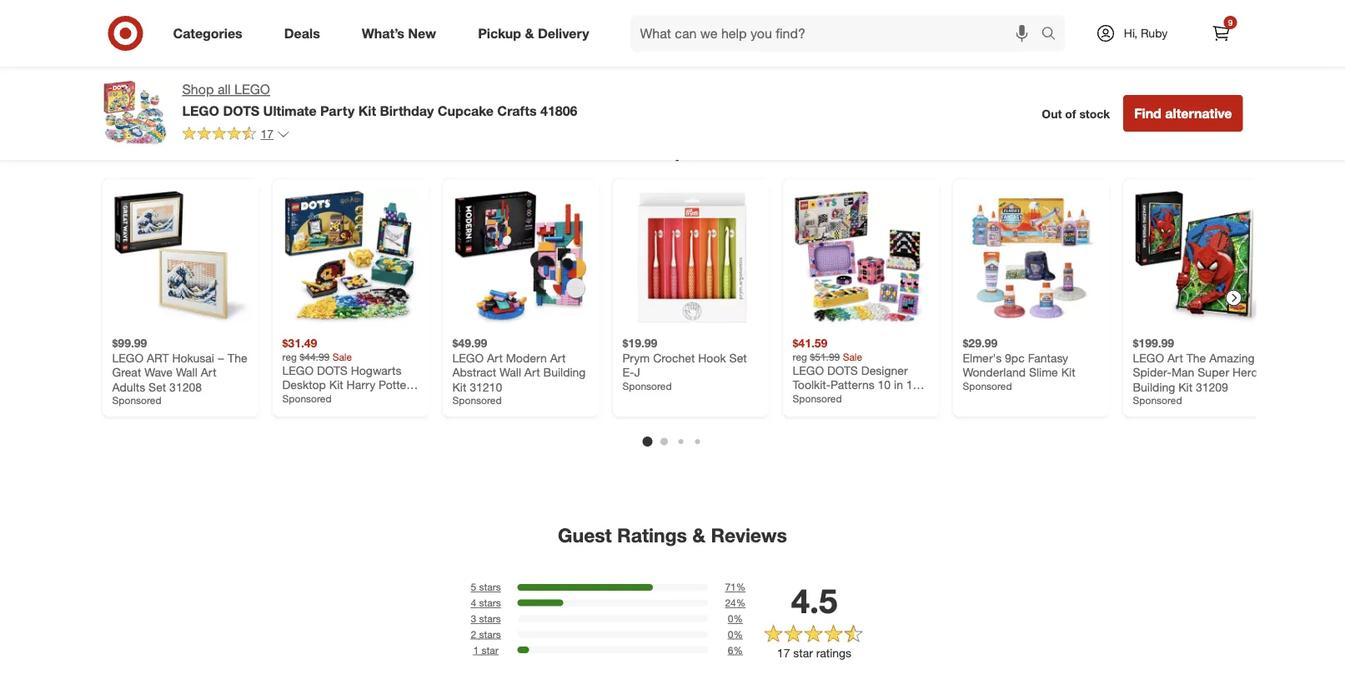Task type: describe. For each thing, give the bounding box(es) containing it.
sponsored inside $99.99 lego art hokusai – the great wave wall art adults set 31208 sponsored
[[112, 395, 162, 407]]

image of lego dots ultimate party kit birthday cupcake crafts 41806 image
[[102, 80, 169, 147]]

dots for $41.59
[[828, 363, 858, 378]]

$31.49
[[282, 336, 317, 351]]

% for 3 stars
[[734, 613, 743, 626]]

$31.49 reg $44.99 sale lego dots hogwarts desktop kit harry potter craft set 41811
[[282, 336, 410, 407]]

patterns
[[831, 378, 875, 392]]

guest
[[558, 524, 612, 547]]

sponsored inside '$199.99 lego art the amazing spider-man super hero building kit 31209 sponsored'
[[1133, 395, 1183, 407]]

$41.59 reg $51.99 sale lego dots designer toolkit-patterns 10 in 1 crafts set 41961
[[793, 336, 913, 407]]

user image by @leslierott image
[[289, 0, 476, 94]]

designer
[[862, 363, 908, 378]]

4
[[471, 597, 476, 610]]

24 %
[[725, 597, 746, 610]]

kit inside '$199.99 lego art the amazing spider-man super hero building kit 31209 sponsored'
[[1179, 380, 1193, 395]]

art right modern
[[550, 351, 566, 365]]

% for 1 star
[[734, 644, 743, 657]]

1 horizontal spatial &
[[693, 524, 706, 547]]

71
[[725, 582, 736, 594]]

set inside $99.99 lego art hokusai – the great wave wall art adults set 31208 sponsored
[[149, 380, 166, 395]]

sale for designer
[[843, 351, 863, 363]]

featured
[[589, 139, 670, 162]]

$29.99
[[963, 336, 998, 351]]

What can we help you find? suggestions appear below search field
[[630, 15, 1046, 52]]

sale for hogwarts
[[333, 351, 352, 363]]

lego right all
[[234, 81, 270, 98]]

amazing
[[1210, 351, 1255, 365]]

pickup & delivery
[[478, 25, 589, 41]]

slime
[[1029, 365, 1058, 380]]

0 % for 3 stars
[[728, 613, 743, 626]]

art up 31210
[[487, 351, 503, 365]]

hokusai
[[172, 351, 214, 365]]

ratings
[[617, 524, 687, 547]]

elmer's 9pc fantasy wonderland slime kit image
[[963, 189, 1100, 326]]

2
[[471, 629, 476, 641]]

–
[[218, 351, 225, 365]]

great
[[112, 365, 141, 380]]

4 stars
[[471, 597, 501, 610]]

$49.99 lego art modern art abstract wall art building kit 31210 sponsored
[[453, 336, 586, 407]]

crochet
[[653, 351, 695, 365]]

reviews
[[711, 524, 787, 547]]

hi, ruby
[[1124, 26, 1168, 40]]

wonderland
[[963, 365, 1026, 380]]

toolkit-
[[793, 378, 831, 392]]

24
[[725, 597, 736, 610]]

prym crochet hook set e-j image
[[623, 189, 760, 326]]

deals
[[284, 25, 320, 41]]

categories link
[[159, 15, 263, 52]]

stars for 2 stars
[[479, 629, 501, 641]]

deals link
[[270, 15, 341, 52]]

lego dots designer toolkit-patterns 10 in 1 crafts set 41961 image
[[793, 189, 930, 326]]

kit inside shop all lego lego dots ultimate party kit birthday cupcake crafts 41806
[[358, 102, 376, 119]]

desktop
[[282, 378, 326, 392]]

e-
[[623, 365, 634, 380]]

building inside $49.99 lego art modern art abstract wall art building kit 31210 sponsored
[[544, 365, 586, 380]]

lego inside $41.59 reg $51.99 sale lego dots designer toolkit-patterns 10 in 1 crafts set 41961
[[793, 363, 824, 378]]

art inside '$199.99 lego art the amazing spider-man super hero building kit 31209 sponsored'
[[1168, 351, 1184, 365]]

stars for 5 stars
[[479, 582, 501, 594]]

dots for $31.49
[[317, 363, 348, 378]]

$19.99
[[623, 336, 658, 351]]

products
[[675, 139, 757, 162]]

featured products
[[589, 139, 757, 162]]

5
[[471, 582, 476, 594]]

super
[[1198, 365, 1230, 380]]

user image by @homeandkind image
[[689, 0, 876, 94]]

user image by @elly.penalver image
[[890, 0, 1077, 94]]

sponsored inside $29.99 elmer's 9pc fantasy wonderland slime kit sponsored
[[963, 380, 1012, 392]]

new
[[408, 25, 436, 41]]

modern
[[506, 351, 547, 365]]

star for 1
[[482, 644, 499, 657]]

ratings
[[817, 646, 852, 661]]

41811
[[332, 392, 365, 407]]

31208
[[169, 380, 202, 395]]

user image by @donashaber image
[[89, 0, 276, 94]]

$199.99
[[1133, 336, 1175, 351]]

0 for 3 stars
[[728, 613, 734, 626]]

9 link
[[1203, 15, 1240, 52]]

sponsored left 41811 on the bottom left of the page
[[282, 392, 332, 405]]

17 for 17
[[261, 127, 274, 141]]

search button
[[1034, 15, 1074, 55]]

set inside $31.49 reg $44.99 sale lego dots hogwarts desktop kit harry potter craft set 41811
[[312, 392, 329, 407]]

wave
[[144, 365, 173, 380]]

$44.99
[[300, 351, 330, 363]]

birthday
[[380, 102, 434, 119]]

set inside $41.59 reg $51.99 sale lego dots designer toolkit-patterns 10 in 1 crafts set 41961
[[828, 392, 846, 407]]

user image by @kailee_wright image
[[1090, 0, 1277, 94]]

5 stars
[[471, 582, 501, 594]]

1 vertical spatial 1
[[473, 644, 479, 657]]

delivery
[[538, 25, 589, 41]]

find
[[1135, 105, 1162, 121]]

party
[[320, 102, 355, 119]]

ultimate
[[263, 102, 317, 119]]

art right 31210
[[525, 365, 540, 380]]

set inside the $19.99 prym crochet hook set e-j sponsored
[[730, 351, 747, 365]]

2 stars
[[471, 629, 501, 641]]

41806
[[541, 102, 578, 119]]

6 %
[[728, 644, 743, 657]]

art
[[147, 351, 169, 365]]

$99.99
[[112, 336, 147, 351]]

all
[[218, 81, 231, 98]]

crafts inside $41.59 reg $51.99 sale lego dots designer toolkit-patterns 10 in 1 crafts set 41961
[[793, 392, 825, 407]]

potter
[[379, 378, 410, 392]]

building inside '$199.99 lego art the amazing spider-man super hero building kit 31209 sponsored'
[[1133, 380, 1176, 395]]

abstract
[[453, 365, 497, 380]]

the inside $99.99 lego art hokusai – the great wave wall art adults set 31208 sponsored
[[228, 351, 247, 365]]

lego inside '$199.99 lego art the amazing spider-man super hero building kit 31209 sponsored'
[[1133, 351, 1165, 365]]

reg for lego dots hogwarts desktop kit harry potter craft set 41811
[[282, 351, 297, 363]]

spider-
[[1133, 365, 1172, 380]]

fantasy
[[1028, 351, 1069, 365]]

kit inside $29.99 elmer's 9pc fantasy wonderland slime kit sponsored
[[1062, 365, 1076, 380]]

0 % for 2 stars
[[728, 629, 743, 641]]

adults
[[112, 380, 145, 395]]

3 stars
[[471, 613, 501, 626]]

9pc
[[1005, 351, 1025, 365]]

$41.59
[[793, 336, 828, 351]]

lego down shop
[[182, 102, 219, 119]]

17 star ratings
[[777, 646, 852, 661]]



Task type: locate. For each thing, give the bounding box(es) containing it.
cupcake
[[438, 102, 494, 119]]

0 down 24
[[728, 613, 734, 626]]

4 stars from the top
[[479, 629, 501, 641]]

1 vertical spatial &
[[693, 524, 706, 547]]

building left e-
[[544, 365, 586, 380]]

crafts left 41806
[[497, 102, 537, 119]]

dots inside $31.49 reg $44.99 sale lego dots hogwarts desktop kit harry potter craft set 41811
[[317, 363, 348, 378]]

0 horizontal spatial star
[[482, 644, 499, 657]]

1 vertical spatial 17
[[777, 646, 790, 661]]

0 horizontal spatial reg
[[282, 351, 297, 363]]

kit right the 'party'
[[358, 102, 376, 119]]

1
[[907, 378, 913, 392], [473, 644, 479, 657]]

1 vertical spatial 0 %
[[728, 629, 743, 641]]

the right –
[[228, 351, 247, 365]]

% for 4 stars
[[736, 597, 746, 610]]

the inside '$199.99 lego art the amazing spider-man super hero building kit 31209 sponsored'
[[1187, 351, 1207, 365]]

kit right the slime
[[1062, 365, 1076, 380]]

lego dots hogwarts desktop kit harry potter craft set 41811 image
[[282, 189, 419, 326]]

j
[[634, 365, 641, 380]]

0 horizontal spatial 17
[[261, 127, 274, 141]]

$19.99 prym crochet hook set e-j sponsored
[[623, 336, 747, 392]]

stars for 3 stars
[[479, 613, 501, 626]]

kit inside $31.49 reg $44.99 sale lego dots hogwarts desktop kit harry potter craft set 41811
[[329, 378, 343, 392]]

sponsored
[[623, 380, 672, 392], [963, 380, 1012, 392], [282, 392, 332, 405], [793, 392, 842, 405], [112, 395, 162, 407], [453, 395, 502, 407], [1133, 395, 1183, 407]]

1 horizontal spatial star
[[794, 646, 813, 661]]

4.5
[[791, 581, 838, 622]]

lego inside $99.99 lego art hokusai – the great wave wall art adults set 31208 sponsored
[[112, 351, 144, 365]]

2 0 from the top
[[728, 629, 734, 641]]

reg left $51.99
[[793, 351, 808, 363]]

kit left harry
[[329, 378, 343, 392]]

art inside $99.99 lego art hokusai – the great wave wall art adults set 31208 sponsored
[[201, 365, 217, 380]]

sale inside $31.49 reg $44.99 sale lego dots hogwarts desktop kit harry potter craft set 41811
[[333, 351, 352, 363]]

lego art modern art abstract wall art building kit 31210 image
[[453, 189, 589, 326]]

1 right "in"
[[907, 378, 913, 392]]

lego art hokusai – the great wave wall art adults set 31208 image
[[112, 189, 249, 326]]

stars up 1 star
[[479, 629, 501, 641]]

lego down $31.49
[[282, 363, 314, 378]]

1 0 from the top
[[728, 613, 734, 626]]

& right ratings
[[693, 524, 706, 547]]

1 reg from the left
[[282, 351, 297, 363]]

set right craft
[[312, 392, 329, 407]]

2 0 % from the top
[[728, 629, 743, 641]]

1 horizontal spatial reg
[[793, 351, 808, 363]]

0 horizontal spatial wall
[[176, 365, 198, 380]]

0 vertical spatial &
[[525, 25, 534, 41]]

lego up adults
[[112, 351, 144, 365]]

sponsored down great
[[112, 395, 162, 407]]

star for 17
[[794, 646, 813, 661]]

crafts down $51.99
[[793, 392, 825, 407]]

craft
[[282, 392, 308, 407]]

prym
[[623, 351, 650, 365]]

user image by @growingwonders_ image
[[489, 0, 676, 94]]

1 horizontal spatial building
[[1133, 380, 1176, 395]]

sale inside $41.59 reg $51.99 sale lego dots designer toolkit-patterns 10 in 1 crafts set 41961
[[843, 351, 863, 363]]

3 stars from the top
[[479, 613, 501, 626]]

dots up 17 link
[[223, 102, 260, 119]]

1 wall from the left
[[176, 365, 198, 380]]

the up 31209
[[1187, 351, 1207, 365]]

0
[[728, 613, 734, 626], [728, 629, 734, 641]]

harry
[[347, 378, 376, 392]]

$29.99 elmer's 9pc fantasy wonderland slime kit sponsored
[[963, 336, 1076, 392]]

man
[[1172, 365, 1195, 380]]

guest ratings & reviews
[[558, 524, 787, 547]]

0 vertical spatial 0 %
[[728, 613, 743, 626]]

0 horizontal spatial dots
[[223, 102, 260, 119]]

1 sale from the left
[[333, 351, 352, 363]]

1 horizontal spatial crafts
[[793, 392, 825, 407]]

0 vertical spatial 1
[[907, 378, 913, 392]]

0 for 2 stars
[[728, 629, 734, 641]]

lego art the amazing spider-man super hero building kit 31209 image
[[1133, 189, 1270, 326]]

$49.99
[[453, 336, 488, 351]]

0 vertical spatial 0
[[728, 613, 734, 626]]

17 down ultimate
[[261, 127, 274, 141]]

0 vertical spatial crafts
[[497, 102, 537, 119]]

stars down 4 stars
[[479, 613, 501, 626]]

crafts
[[497, 102, 537, 119], [793, 392, 825, 407]]

$99.99 lego art hokusai – the great wave wall art adults set 31208 sponsored
[[112, 336, 247, 407]]

art left super
[[1168, 351, 1184, 365]]

71 %
[[725, 582, 746, 594]]

in
[[894, 378, 903, 392]]

building
[[544, 365, 586, 380], [1133, 380, 1176, 395]]

set right hook
[[730, 351, 747, 365]]

1 vertical spatial 0
[[728, 629, 734, 641]]

pickup
[[478, 25, 521, 41]]

kit left 31209
[[1179, 380, 1193, 395]]

star down 2 stars
[[482, 644, 499, 657]]

sponsored down 'prym'
[[623, 380, 672, 392]]

out
[[1042, 106, 1062, 121]]

sponsored inside $49.99 lego art modern art abstract wall art building kit 31210 sponsored
[[453, 395, 502, 407]]

2 reg from the left
[[793, 351, 808, 363]]

star left ratings
[[794, 646, 813, 661]]

hero
[[1233, 365, 1258, 380]]

reg for lego dots designer toolkit-patterns 10 in 1 crafts set 41961
[[793, 351, 808, 363]]

stock
[[1080, 106, 1111, 121]]

17 link
[[182, 126, 290, 145]]

alternative
[[1166, 105, 1233, 121]]

2 wall from the left
[[500, 365, 521, 380]]

1 0 % from the top
[[728, 613, 743, 626]]

stars
[[479, 582, 501, 594], [479, 597, 501, 610], [479, 613, 501, 626], [479, 629, 501, 641]]

wall inside $49.99 lego art modern art abstract wall art building kit 31210 sponsored
[[500, 365, 521, 380]]

0 horizontal spatial sale
[[333, 351, 352, 363]]

the
[[228, 351, 247, 365], [1187, 351, 1207, 365]]

17
[[261, 127, 274, 141], [777, 646, 790, 661]]

0 horizontal spatial crafts
[[497, 102, 537, 119]]

wall right wave
[[176, 365, 198, 380]]

kit inside $49.99 lego art modern art abstract wall art building kit 31210 sponsored
[[453, 380, 467, 395]]

0 up 6
[[728, 629, 734, 641]]

2 the from the left
[[1187, 351, 1207, 365]]

sale right $51.99
[[843, 351, 863, 363]]

41961
[[849, 392, 881, 407]]

0 horizontal spatial 1
[[473, 644, 479, 657]]

search
[[1034, 27, 1074, 43]]

sponsored down $51.99
[[793, 392, 842, 405]]

1 horizontal spatial sale
[[843, 351, 863, 363]]

hogwarts
[[351, 363, 402, 378]]

31209
[[1196, 380, 1229, 395]]

what's new link
[[348, 15, 457, 52]]

set
[[730, 351, 747, 365], [149, 380, 166, 395], [312, 392, 329, 407], [828, 392, 846, 407]]

what's new
[[362, 25, 436, 41]]

0 vertical spatial 17
[[261, 127, 274, 141]]

0 horizontal spatial &
[[525, 25, 534, 41]]

1 stars from the top
[[479, 582, 501, 594]]

2 stars from the top
[[479, 597, 501, 610]]

wall right abstract
[[500, 365, 521, 380]]

sale
[[333, 351, 352, 363], [843, 351, 863, 363]]

ruby
[[1141, 26, 1168, 40]]

0 % up 6 %
[[728, 629, 743, 641]]

1 horizontal spatial wall
[[500, 365, 521, 380]]

31210
[[470, 380, 502, 395]]

reg left $44.99
[[282, 351, 297, 363]]

% for 5 stars
[[736, 582, 746, 594]]

stars up 3 stars
[[479, 597, 501, 610]]

0 horizontal spatial the
[[228, 351, 247, 365]]

stars up 4 stars
[[479, 582, 501, 594]]

dots inside shop all lego lego dots ultimate party kit birthday cupcake crafts 41806
[[223, 102, 260, 119]]

art left –
[[201, 365, 217, 380]]

star
[[482, 644, 499, 657], [794, 646, 813, 661]]

out of stock
[[1042, 106, 1111, 121]]

reg inside $41.59 reg $51.99 sale lego dots designer toolkit-patterns 10 in 1 crafts set 41961
[[793, 351, 808, 363]]

17 right 6 %
[[777, 646, 790, 661]]

1 horizontal spatial 1
[[907, 378, 913, 392]]

1 down 2
[[473, 644, 479, 657]]

sponsored inside the $19.99 prym crochet hook set e-j sponsored
[[623, 380, 672, 392]]

lego inside $49.99 lego art modern art abstract wall art building kit 31210 sponsored
[[453, 351, 484, 365]]

lego inside $31.49 reg $44.99 sale lego dots hogwarts desktop kit harry potter craft set 41811
[[282, 363, 314, 378]]

9
[[1229, 17, 1233, 28]]

17 for 17 star ratings
[[777, 646, 790, 661]]

set left the '41961'
[[828, 392, 846, 407]]

categories
[[173, 25, 243, 41]]

reg inside $31.49 reg $44.99 sale lego dots hogwarts desktop kit harry potter craft set 41811
[[282, 351, 297, 363]]

1 inside $41.59 reg $51.99 sale lego dots designer toolkit-patterns 10 in 1 crafts set 41961
[[907, 378, 913, 392]]

lego left man
[[1133, 351, 1165, 365]]

2 horizontal spatial dots
[[828, 363, 858, 378]]

dots up 41811 on the bottom left of the page
[[317, 363, 348, 378]]

find alternative button
[[1124, 95, 1243, 132]]

1 horizontal spatial 17
[[777, 646, 790, 661]]

find alternative
[[1135, 105, 1233, 121]]

shop all lego lego dots ultimate party kit birthday cupcake crafts 41806
[[182, 81, 578, 119]]

1 star
[[473, 644, 499, 657]]

0 horizontal spatial building
[[544, 365, 586, 380]]

sponsored down abstract
[[453, 395, 502, 407]]

building down $199.99
[[1133, 380, 1176, 395]]

wall inside $99.99 lego art hokusai – the great wave wall art adults set 31208 sponsored
[[176, 365, 198, 380]]

3
[[471, 613, 476, 626]]

hook
[[698, 351, 726, 365]]

lego
[[234, 81, 270, 98], [182, 102, 219, 119], [112, 351, 144, 365], [453, 351, 484, 365], [1133, 351, 1165, 365], [282, 363, 314, 378], [793, 363, 824, 378]]

10
[[878, 378, 891, 392]]

shop
[[182, 81, 214, 98]]

set left 31208
[[149, 380, 166, 395]]

$199.99 lego art the amazing spider-man super hero building kit 31209 sponsored
[[1133, 336, 1258, 407]]

lego up 31210
[[453, 351, 484, 365]]

1 horizontal spatial dots
[[317, 363, 348, 378]]

dots
[[223, 102, 260, 119], [317, 363, 348, 378], [828, 363, 858, 378]]

1 vertical spatial crafts
[[793, 392, 825, 407]]

0 % down 24 %
[[728, 613, 743, 626]]

sponsored down 'spider-'
[[1133, 395, 1183, 407]]

wall
[[176, 365, 198, 380], [500, 365, 521, 380]]

% for 2 stars
[[734, 629, 743, 641]]

kit left 31210
[[453, 380, 467, 395]]

pickup & delivery link
[[464, 15, 610, 52]]

dots up the '41961'
[[828, 363, 858, 378]]

sponsored down elmer's at the bottom of page
[[963, 380, 1012, 392]]

crafts inside shop all lego lego dots ultimate party kit birthday cupcake crafts 41806
[[497, 102, 537, 119]]

6
[[728, 644, 734, 657]]

reg
[[282, 351, 297, 363], [793, 351, 808, 363]]

$51.99
[[810, 351, 840, 363]]

dots inside $41.59 reg $51.99 sale lego dots designer toolkit-patterns 10 in 1 crafts set 41961
[[828, 363, 858, 378]]

1 horizontal spatial the
[[1187, 351, 1207, 365]]

1 the from the left
[[228, 351, 247, 365]]

2 sale from the left
[[843, 351, 863, 363]]

& right pickup
[[525, 25, 534, 41]]

stars for 4 stars
[[479, 597, 501, 610]]

sale right $44.99
[[333, 351, 352, 363]]

lego down $41.59
[[793, 363, 824, 378]]



Task type: vqa. For each thing, say whether or not it's contained in the screenshot.


